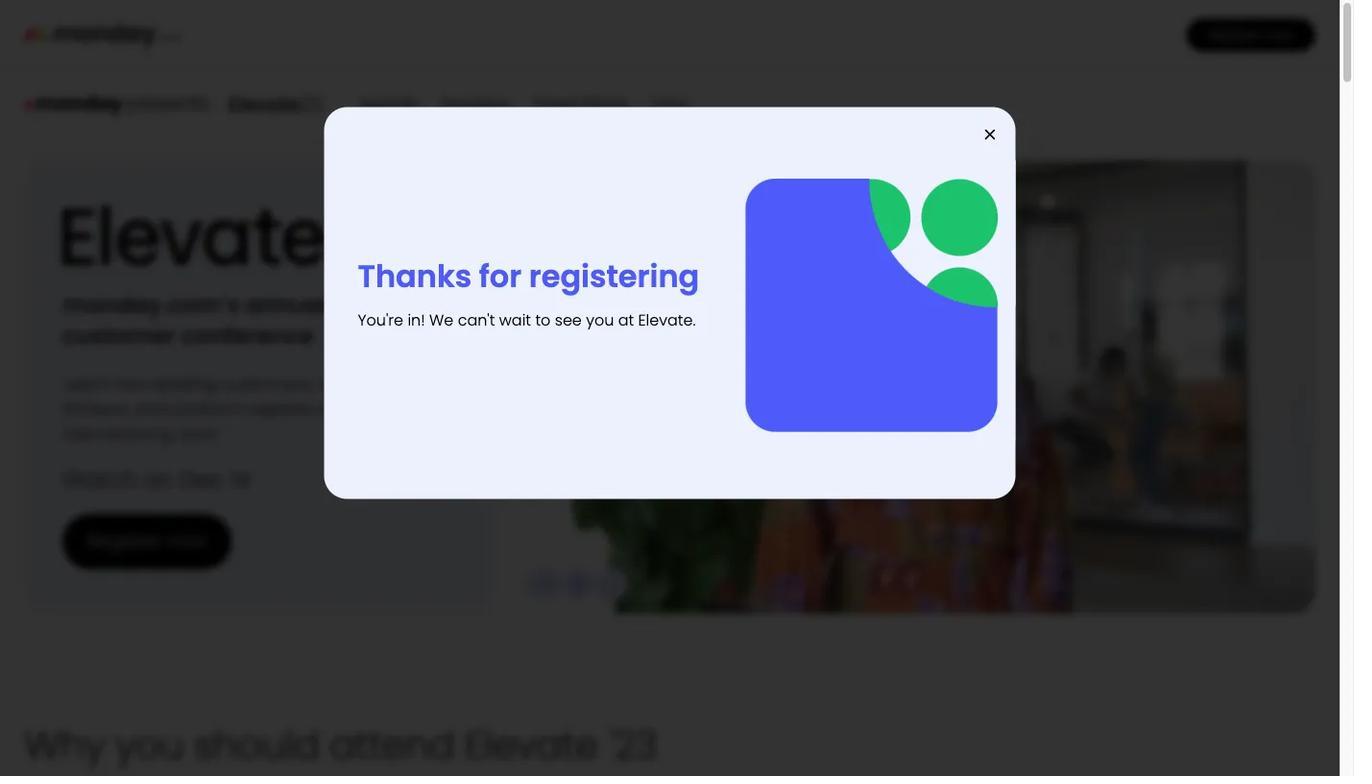 Task type: locate. For each thing, give the bounding box(es) containing it.
0 vertical spatial now
[[1266, 25, 1294, 44]]

agenda link
[[359, 93, 419, 115]]

you right the why at left bottom
[[115, 719, 184, 772]]

you're in! we can't wait to see you at elevate.
[[358, 309, 696, 330]]

'23
[[609, 719, 658, 772]]

you
[[586, 309, 614, 330], [115, 719, 184, 772]]

0 vertical spatial you
[[586, 309, 614, 330]]

agenda
[[359, 93, 419, 115]]

0 vertical spatial elevate23 image
[[230, 96, 321, 112]]

learn
[[62, 371, 109, 396]]

you inside the thanks for registering dialog
[[586, 309, 614, 330]]

register now
[[1209, 25, 1294, 44], [87, 527, 207, 554]]

1 horizontal spatial you
[[586, 309, 614, 330]]

learn how leading customers, industry thinkers, and platform experts are reenvisioning work.
[[62, 371, 385, 446]]

platform
[[173, 397, 246, 421]]

0 horizontal spatial register now
[[87, 527, 207, 554]]

thinkers,
[[62, 397, 130, 421]]

monday.com's annual online customer conference
[[62, 289, 406, 352]]

1 horizontal spatial register now
[[1209, 25, 1294, 44]]

1 vertical spatial you
[[115, 719, 184, 772]]

1 vertical spatial register
[[87, 527, 162, 554]]

you left at
[[586, 309, 614, 330]]

we
[[429, 309, 454, 330]]

green efforts
[[533, 93, 628, 115]]

1 vertical spatial elevate23 image
[[62, 205, 410, 266]]

register
[[1209, 25, 1262, 44], [87, 527, 162, 554]]

why
[[24, 719, 105, 772]]

customers,
[[221, 371, 314, 396]]

elevate23 image
[[230, 96, 321, 112], [62, 205, 410, 266]]

how
[[113, 371, 149, 396]]

and
[[135, 397, 168, 421]]

why you should attend elevate '23
[[24, 719, 658, 772]]

faqs link
[[651, 93, 688, 115]]

for
[[479, 255, 522, 298]]

annual
[[245, 289, 328, 321]]

1 vertical spatial register now
[[87, 527, 207, 554]]

in!
[[408, 309, 425, 330]]

wait
[[499, 309, 531, 330]]

should
[[194, 719, 319, 772]]

now
[[1266, 25, 1294, 44], [167, 527, 207, 554]]

at
[[618, 309, 634, 330]]

0 vertical spatial register now
[[1209, 25, 1294, 44]]

0 vertical spatial register
[[1209, 25, 1262, 44]]

1 vertical spatial now
[[167, 527, 207, 554]]



Task type: vqa. For each thing, say whether or not it's contained in the screenshot.
Learn how leading customers, industry thinkers, and platform experts are reenvisioning work.
yes



Task type: describe. For each thing, give the bounding box(es) containing it.
elevate
[[465, 719, 599, 772]]

reenvisioning
[[62, 422, 174, 446]]

vod logo image
[[24, 93, 209, 117]]

1 horizontal spatial register
[[1209, 25, 1262, 44]]

experts
[[250, 397, 311, 421]]

speakers
[[442, 93, 510, 115]]

registering
[[529, 255, 700, 298]]

customer
[[62, 320, 176, 352]]

dec
[[179, 464, 224, 496]]

elevate.
[[638, 309, 696, 330]]

conference
[[181, 320, 314, 352]]

efforts
[[583, 93, 628, 115]]

on
[[143, 464, 173, 496]]

register now link
[[62, 514, 232, 570]]

1 horizontal spatial now
[[1266, 25, 1294, 44]]

green
[[533, 93, 579, 115]]

0 horizontal spatial you
[[115, 719, 184, 772]]

see
[[555, 309, 582, 330]]

work.
[[178, 422, 220, 446]]

online
[[334, 289, 406, 321]]

thanks for registering dialog
[[0, 0, 1340, 776]]

monday.com's
[[62, 289, 239, 321]]

are
[[316, 397, 344, 421]]

you're
[[358, 309, 404, 330]]

watch on dec 14
[[62, 464, 251, 496]]

leading
[[153, 371, 217, 396]]

can't
[[458, 309, 495, 330]]

faqs
[[651, 93, 688, 115]]

14
[[230, 464, 251, 496]]

green efforts link
[[533, 93, 628, 115]]

thanks for registering
[[358, 255, 700, 298]]

attend
[[329, 719, 455, 772]]

speakers link
[[442, 93, 510, 115]]

to
[[535, 309, 551, 330]]

0 horizontal spatial now
[[167, 527, 207, 554]]

industry
[[318, 371, 385, 396]]

watch
[[62, 464, 137, 496]]

0 horizontal spatial register
[[87, 527, 162, 554]]

thanks
[[358, 255, 472, 298]]



